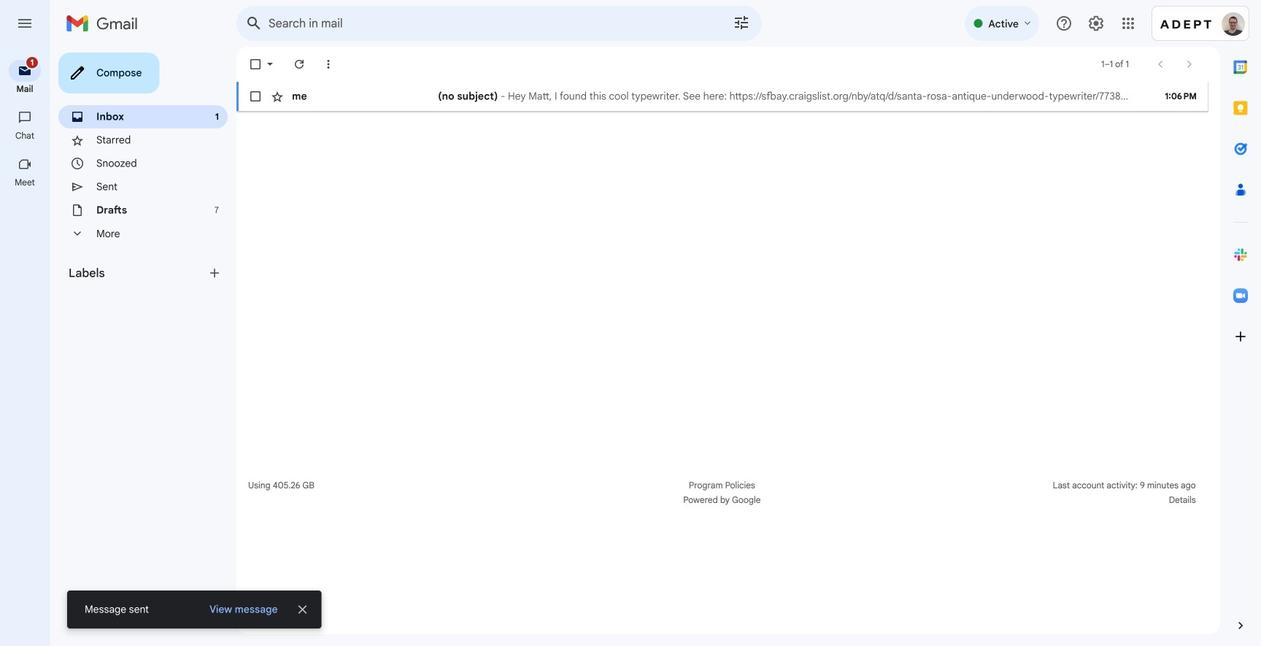 Task type: locate. For each thing, give the bounding box(es) containing it.
heading
[[0, 83, 50, 95], [0, 130, 50, 142], [0, 177, 50, 188], [69, 266, 207, 280]]

None checkbox
[[248, 89, 263, 104]]

settings image
[[1088, 15, 1106, 32]]

main menu image
[[16, 15, 34, 32]]

navigation
[[0, 47, 51, 646]]

refresh image
[[292, 57, 307, 72]]

footer
[[237, 478, 1209, 508]]

support image
[[1056, 15, 1073, 32]]

None checkbox
[[248, 57, 263, 72]]

row
[[237, 82, 1209, 111]]

more email options image
[[321, 57, 336, 72]]

Search in mail search field
[[237, 6, 762, 41]]

advanced search options image
[[727, 8, 757, 37]]

alert
[[23, 34, 1238, 629]]

tab list
[[1221, 47, 1262, 594]]



Task type: describe. For each thing, give the bounding box(es) containing it.
gmail image
[[66, 9, 145, 38]]

search in mail image
[[241, 10, 267, 37]]

Search in mail text field
[[269, 16, 692, 31]]



Task type: vqa. For each thing, say whether or not it's contained in the screenshot.
Refresh ICON in the top left of the page
yes



